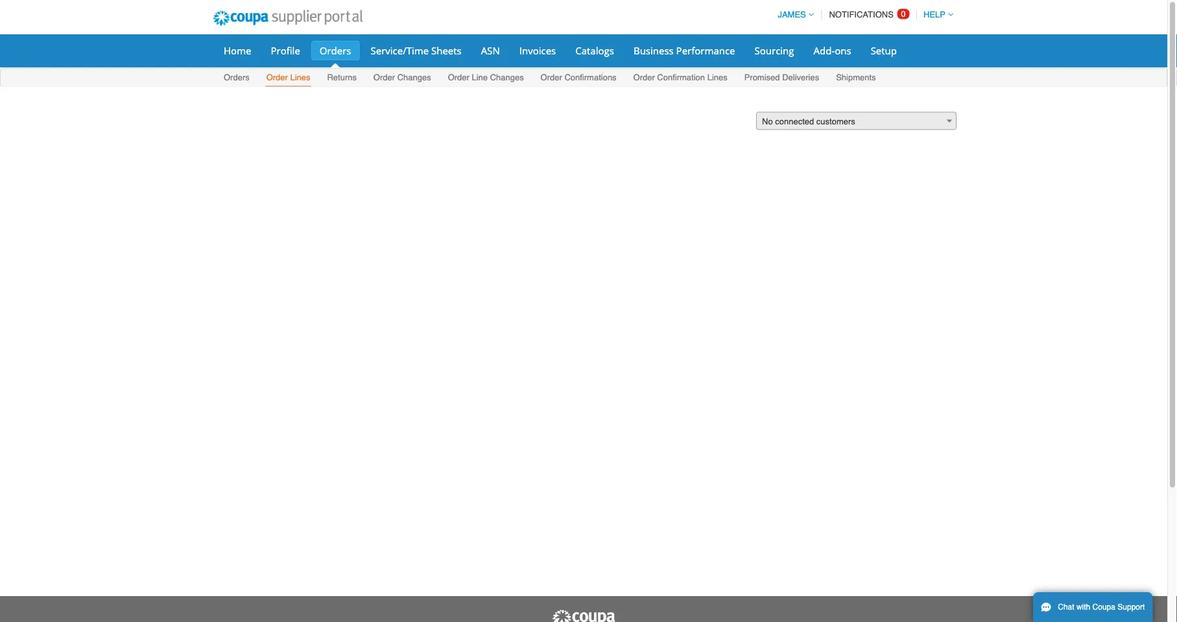 Task type: describe. For each thing, give the bounding box(es) containing it.
add-
[[814, 44, 835, 57]]

shipments link
[[836, 70, 877, 87]]

help link
[[918, 10, 954, 19]]

james link
[[773, 10, 814, 19]]

promised deliveries
[[745, 73, 820, 82]]

orders for the leftmost orders link
[[224, 73, 250, 82]]

1 changes from the left
[[398, 73, 431, 82]]

james
[[778, 10, 806, 19]]

promised
[[745, 73, 780, 82]]

2 lines from the left
[[708, 73, 728, 82]]

help
[[924, 10, 946, 19]]

chat with coupa support button
[[1034, 593, 1153, 623]]

ons
[[835, 44, 852, 57]]

order for order line changes
[[448, 73, 470, 82]]

service/time
[[371, 44, 429, 57]]

order line changes
[[448, 73, 524, 82]]

notifications 0
[[830, 9, 906, 19]]

sourcing link
[[747, 41, 803, 60]]

changes inside 'link'
[[490, 73, 524, 82]]

order confirmations link
[[540, 70, 618, 87]]

notifications
[[830, 10, 894, 19]]

catalogs link
[[567, 41, 623, 60]]

1 horizontal spatial orders link
[[311, 41, 360, 60]]

order confirmation lines
[[634, 73, 728, 82]]

No connected customers field
[[757, 112, 957, 131]]

catalogs
[[576, 44, 614, 57]]

chat with coupa support
[[1059, 604, 1146, 613]]

add-ons link
[[806, 41, 860, 60]]

confirmations
[[565, 73, 617, 82]]

chat
[[1059, 604, 1075, 613]]

profile link
[[262, 41, 309, 60]]

asn link
[[473, 41, 509, 60]]

profile
[[271, 44, 300, 57]]

home link
[[215, 41, 260, 60]]

no
[[762, 117, 773, 127]]

order for order lines
[[266, 73, 288, 82]]

order for order confirmation lines
[[634, 73, 655, 82]]



Task type: locate. For each thing, give the bounding box(es) containing it.
order confirmation lines link
[[633, 70, 729, 87]]

home
[[224, 44, 251, 57]]

with
[[1077, 604, 1091, 613]]

setup
[[871, 44, 897, 57]]

orders
[[320, 44, 351, 57], [224, 73, 250, 82]]

deliveries
[[783, 73, 820, 82]]

returns
[[327, 73, 357, 82]]

changes right the line
[[490, 73, 524, 82]]

sourcing
[[755, 44, 795, 57]]

changes
[[398, 73, 431, 82], [490, 73, 524, 82]]

1 vertical spatial orders link
[[223, 70, 250, 87]]

coupa supplier portal image
[[204, 2, 372, 34], [552, 610, 616, 623]]

promised deliveries link
[[744, 70, 820, 87]]

order confirmations
[[541, 73, 617, 82]]

order
[[266, 73, 288, 82], [374, 73, 395, 82], [448, 73, 470, 82], [541, 73, 563, 82], [634, 73, 655, 82]]

4 order from the left
[[541, 73, 563, 82]]

1 horizontal spatial lines
[[708, 73, 728, 82]]

order down invoices link
[[541, 73, 563, 82]]

order down business
[[634, 73, 655, 82]]

line
[[472, 73, 488, 82]]

0 horizontal spatial orders link
[[223, 70, 250, 87]]

0 vertical spatial orders link
[[311, 41, 360, 60]]

connected
[[776, 117, 815, 127]]

2 order from the left
[[374, 73, 395, 82]]

service/time sheets link
[[362, 41, 470, 60]]

2 changes from the left
[[490, 73, 524, 82]]

1 lines from the left
[[290, 73, 311, 82]]

orders link
[[311, 41, 360, 60], [223, 70, 250, 87]]

invoices link
[[511, 41, 565, 60]]

order for order changes
[[374, 73, 395, 82]]

lines
[[290, 73, 311, 82], [708, 73, 728, 82]]

No connected customers text field
[[757, 113, 957, 131]]

1 horizontal spatial orders
[[320, 44, 351, 57]]

1 vertical spatial coupa supplier portal image
[[552, 610, 616, 623]]

order line changes link
[[448, 70, 525, 87]]

1 horizontal spatial changes
[[490, 73, 524, 82]]

1 order from the left
[[266, 73, 288, 82]]

coupa
[[1093, 604, 1116, 613]]

navigation containing notifications 0
[[773, 2, 954, 27]]

0 horizontal spatial coupa supplier portal image
[[204, 2, 372, 34]]

order inside 'link'
[[448, 73, 470, 82]]

0 horizontal spatial lines
[[290, 73, 311, 82]]

service/time sheets
[[371, 44, 462, 57]]

business performance
[[634, 44, 736, 57]]

support
[[1118, 604, 1146, 613]]

order down service/time
[[374, 73, 395, 82]]

1 horizontal spatial coupa supplier portal image
[[552, 610, 616, 623]]

navigation
[[773, 2, 954, 27]]

5 order from the left
[[634, 73, 655, 82]]

0 horizontal spatial orders
[[224, 73, 250, 82]]

0 vertical spatial orders
[[320, 44, 351, 57]]

3 order from the left
[[448, 73, 470, 82]]

order for order confirmations
[[541, 73, 563, 82]]

lines down profile link
[[290, 73, 311, 82]]

add-ons
[[814, 44, 852, 57]]

order down profile link
[[266, 73, 288, 82]]

no connected customers
[[762, 117, 856, 127]]

shipments
[[837, 73, 876, 82]]

0 vertical spatial coupa supplier portal image
[[204, 2, 372, 34]]

order lines
[[266, 73, 311, 82]]

sheets
[[432, 44, 462, 57]]

orders for orders link to the right
[[320, 44, 351, 57]]

customers
[[817, 117, 856, 127]]

orders down home link
[[224, 73, 250, 82]]

business performance link
[[626, 41, 744, 60]]

orders up returns
[[320, 44, 351, 57]]

performance
[[677, 44, 736, 57]]

business
[[634, 44, 674, 57]]

orders link up returns
[[311, 41, 360, 60]]

order left the line
[[448, 73, 470, 82]]

asn
[[481, 44, 500, 57]]

invoices
[[520, 44, 556, 57]]

1 vertical spatial orders
[[224, 73, 250, 82]]

lines down "performance"
[[708, 73, 728, 82]]

order changes
[[374, 73, 431, 82]]

returns link
[[327, 70, 358, 87]]

0
[[902, 9, 906, 19]]

changes down service/time sheets link
[[398, 73, 431, 82]]

orders link down home link
[[223, 70, 250, 87]]

order changes link
[[373, 70, 432, 87]]

confirmation
[[658, 73, 705, 82]]

setup link
[[863, 41, 906, 60]]

0 horizontal spatial changes
[[398, 73, 431, 82]]

order lines link
[[266, 70, 311, 87]]



Task type: vqa. For each thing, say whether or not it's contained in the screenshot.
PERFORMANCE
yes



